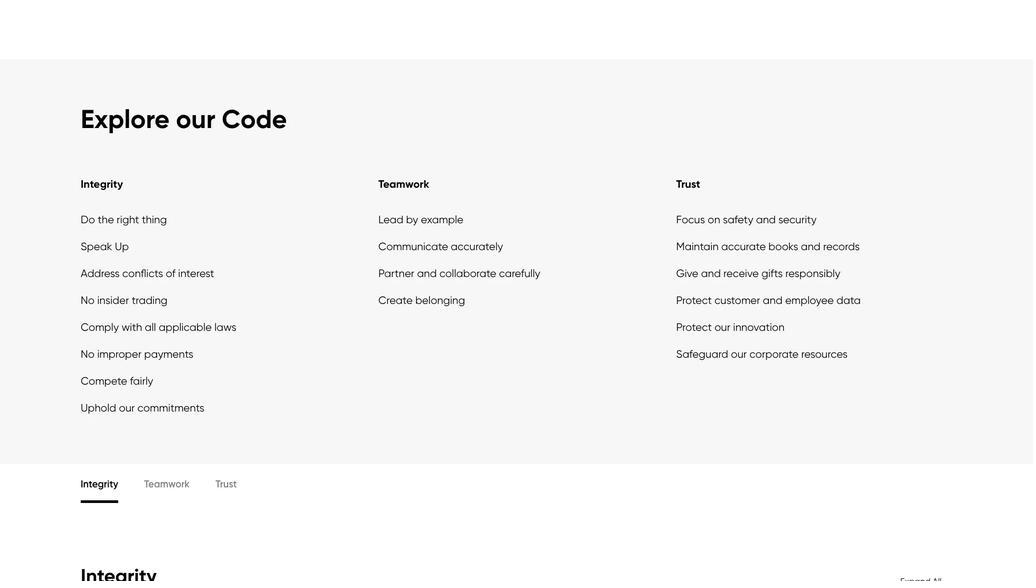 Task type: locate. For each thing, give the bounding box(es) containing it.
compete
[[81, 374, 127, 387]]

safety
[[723, 213, 753, 226]]

right
[[117, 213, 139, 226]]

example
[[421, 213, 463, 226]]

teamwork
[[378, 177, 429, 191], [144, 478, 190, 490]]

no
[[81, 294, 95, 307], [81, 348, 95, 361]]

lead by example link
[[378, 213, 463, 229]]

uphold
[[81, 401, 116, 414]]

integrity link
[[81, 478, 118, 490]]

0 horizontal spatial teamwork
[[144, 478, 190, 490]]

trading
[[132, 294, 168, 307]]

applicable
[[159, 321, 212, 334]]

1 horizontal spatial trust
[[676, 177, 700, 191]]

customer
[[715, 294, 760, 307]]

protect down give
[[676, 294, 712, 307]]

0 vertical spatial teamwork
[[378, 177, 429, 191]]

speak
[[81, 240, 112, 253]]

employee
[[785, 294, 834, 307]]

comply with all applicable laws
[[81, 321, 236, 334]]

corporate
[[750, 348, 799, 361]]

and right give
[[701, 267, 721, 280]]

no down comply
[[81, 348, 95, 361]]

our for corporate
[[731, 348, 747, 361]]

our
[[176, 103, 215, 135], [715, 321, 730, 334], [731, 348, 747, 361], [119, 401, 135, 414]]

protect customer and employee data link
[[676, 294, 861, 309]]

no insider trading link
[[81, 294, 168, 309]]

1 vertical spatial integrity
[[81, 478, 118, 490]]

address conflicts of interest link
[[81, 267, 214, 282]]

1 integrity from the top
[[81, 177, 123, 191]]

conflicts
[[122, 267, 163, 280]]

our for innovation
[[715, 321, 730, 334]]

and down "gifts"
[[763, 294, 783, 307]]

0 vertical spatial no
[[81, 294, 95, 307]]

up
[[115, 240, 129, 253]]

commitments
[[138, 401, 204, 414]]

lead
[[378, 213, 403, 226]]

protect for protect customer and employee data
[[676, 294, 712, 307]]

insider
[[97, 294, 129, 307]]

our for code
[[176, 103, 215, 135]]

1 vertical spatial trust
[[215, 478, 237, 490]]

carefully
[[499, 267, 540, 280]]

1 vertical spatial protect
[[676, 321, 712, 334]]

by
[[406, 213, 418, 226]]

collaborate
[[439, 267, 496, 280]]

1 protect from the top
[[676, 294, 712, 307]]

protect up safeguard
[[676, 321, 712, 334]]

resources
[[801, 348, 848, 361]]

0 vertical spatial protect
[[676, 294, 712, 307]]

no for no insider trading
[[81, 294, 95, 307]]

1 no from the top
[[81, 294, 95, 307]]

gifts
[[761, 267, 783, 280]]

records
[[823, 240, 860, 253]]

payments
[[144, 348, 193, 361]]

protect our innovation
[[676, 321, 785, 334]]

compete fairly link
[[81, 374, 153, 390]]

2 protect from the top
[[676, 321, 712, 334]]

0 horizontal spatial trust
[[215, 478, 237, 490]]

speak up
[[81, 240, 129, 253]]

uphold our commitments link
[[81, 401, 204, 417]]

create
[[378, 294, 413, 307]]

no insider trading
[[81, 294, 168, 307]]

code
[[222, 103, 287, 135]]

no left insider
[[81, 294, 95, 307]]

focus on safety and security
[[676, 213, 817, 226]]

0 vertical spatial integrity
[[81, 177, 123, 191]]

and
[[756, 213, 776, 226], [801, 240, 821, 253], [417, 267, 437, 280], [701, 267, 721, 280], [763, 294, 783, 307]]

uphold our commitments
[[81, 401, 204, 414]]

communicate accurately link
[[378, 240, 503, 256]]

focus on safety and security link
[[676, 213, 817, 229]]

create belonging link
[[378, 294, 465, 309]]

2 no from the top
[[81, 348, 95, 361]]

1 vertical spatial no
[[81, 348, 95, 361]]

create belonging
[[378, 294, 465, 307]]

protect our innovation link
[[676, 321, 785, 336]]

give and receive gifts responsibly
[[676, 267, 840, 280]]

laws
[[214, 321, 236, 334]]

0 vertical spatial trust
[[676, 177, 700, 191]]

of
[[166, 267, 175, 280]]

comply with all applicable laws link
[[81, 321, 236, 336]]

explore our code
[[81, 103, 287, 135]]

protect
[[676, 294, 712, 307], [676, 321, 712, 334]]

trust
[[676, 177, 700, 191], [215, 478, 237, 490]]

integrity
[[81, 177, 123, 191], [81, 478, 118, 490]]

and up maintain accurate books and records
[[756, 213, 776, 226]]

on
[[708, 213, 720, 226]]

maintain
[[676, 240, 719, 253]]



Task type: describe. For each thing, give the bounding box(es) containing it.
address conflicts of interest
[[81, 267, 214, 280]]

fairly
[[130, 374, 153, 387]]

explore
[[81, 103, 170, 135]]

speak up link
[[81, 240, 129, 256]]

trust link
[[215, 478, 237, 490]]

give and receive gifts responsibly link
[[676, 267, 840, 282]]

and up create belonging
[[417, 267, 437, 280]]

no for no improper payments
[[81, 348, 95, 361]]

comply
[[81, 321, 119, 334]]

with
[[122, 321, 142, 334]]

compete fairly
[[81, 374, 153, 387]]

accurately
[[451, 240, 503, 253]]

security
[[778, 213, 817, 226]]

our for commitments
[[119, 401, 135, 414]]

maintain accurate books and records link
[[676, 240, 860, 256]]

maintain accurate books and records
[[676, 240, 860, 253]]

partner
[[378, 267, 414, 280]]

partner and collaborate carefully link
[[378, 267, 540, 282]]

communicate accurately
[[378, 240, 503, 253]]

lead by example
[[378, 213, 463, 226]]

safeguard our corporate resources link
[[676, 348, 848, 363]]

accurate
[[721, 240, 766, 253]]

protect for protect our innovation
[[676, 321, 712, 334]]

address
[[81, 267, 120, 280]]

and up responsibly
[[801, 240, 821, 253]]

protect customer and employee data
[[676, 294, 861, 307]]

all
[[145, 321, 156, 334]]

2 integrity from the top
[[81, 478, 118, 490]]

receive
[[723, 267, 759, 280]]

thing
[[142, 213, 167, 226]]

teamwork link
[[144, 478, 190, 490]]

1 horizontal spatial teamwork
[[378, 177, 429, 191]]

innovation
[[733, 321, 785, 334]]

safeguard
[[676, 348, 728, 361]]

1 vertical spatial teamwork
[[144, 478, 190, 490]]

no improper payments link
[[81, 348, 193, 363]]

do the right thing
[[81, 213, 167, 226]]

belonging
[[415, 294, 465, 307]]

focus
[[676, 213, 705, 226]]

improper
[[97, 348, 141, 361]]

communicate
[[378, 240, 448, 253]]

interest
[[178, 267, 214, 280]]

no improper payments
[[81, 348, 193, 361]]

data
[[837, 294, 861, 307]]

safeguard our corporate resources
[[676, 348, 848, 361]]

give
[[676, 267, 698, 280]]

the
[[98, 213, 114, 226]]

responsibly
[[785, 267, 840, 280]]

do the right thing link
[[81, 213, 167, 229]]

books
[[769, 240, 798, 253]]

do
[[81, 213, 95, 226]]

partner and collaborate carefully
[[378, 267, 540, 280]]



Task type: vqa. For each thing, say whether or not it's contained in the screenshot.
Bold icon at the bottom of the page
no



